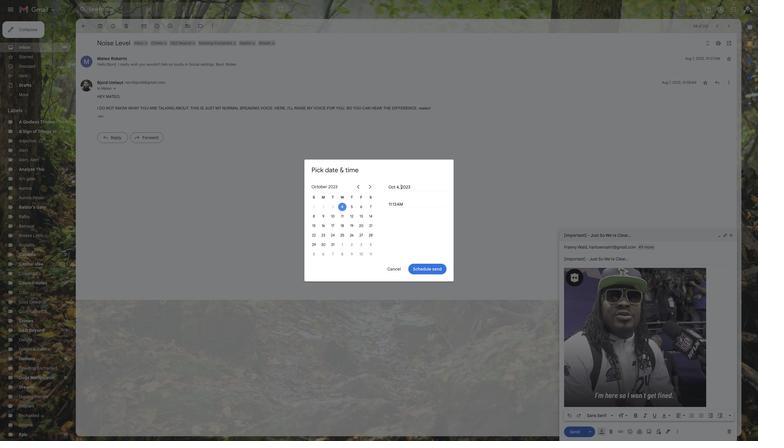 Task type: locate. For each thing, give the bounding box(es) containing it.
for
[[327, 106, 335, 111]]

1 horizontal spatial 5
[[351, 205, 353, 209]]

dewdrop enchanted inside button
[[199, 41, 232, 45]]

come
[[58, 129, 69, 134]]

betrayal
[[19, 224, 34, 229]]

capital idea link
[[19, 262, 43, 267]]

cozy dewdrop link
[[19, 300, 46, 305]]

aurora for aurora petals
[[19, 195, 32, 201]]

25 down 18 oct cell
[[341, 233, 345, 238]]

cozy for cozy dewdrop
[[19, 300, 28, 305]]

1 horizontal spatial 4
[[342, 205, 344, 209]]

dewdrop enchanted link
[[19, 366, 57, 371]]

back to inbox image
[[81, 23, 87, 29]]

» button
[[368, 184, 373, 190]]

0 horizontal spatial of
[[33, 129, 37, 134]]

0 vertical spatial 14
[[369, 214, 373, 219]]

11 down "4 oct" cell
[[341, 214, 344, 219]]

crimes down snooze "icon"
[[151, 41, 163, 45]]

october 2023 row
[[309, 181, 376, 193]]

d&d inside labels navigation
[[19, 328, 28, 333]]

10 down 3 oct cell
[[331, 214, 335, 219]]

6 oct cell
[[357, 202, 366, 212]]

1 delight from the top
[[19, 338, 32, 343]]

10 down 3 nov cell
[[360, 252, 363, 257]]

brutality link
[[19, 243, 35, 248]]

t left f
[[351, 195, 353, 200]]

0 horizontal spatial 10
[[331, 214, 335, 219]]

1 horizontal spatial beyond
[[179, 41, 191, 45]]

1 horizontal spatial 10
[[360, 252, 363, 257]]

2 inside cell
[[351, 243, 353, 247]]

d&d beyond down crimes link
[[19, 328, 45, 333]]

0 horizontal spatial alert
[[19, 148, 28, 153]]

2 inside cell
[[323, 205, 325, 209]]

15 oct cell
[[309, 221, 319, 231]]

mark as unread image
[[141, 23, 147, 29]]

2 t column header from the left
[[347, 193, 357, 202]]

23 inside labels navigation
[[64, 433, 68, 437]]

dewdrop enchanted inside labels navigation
[[19, 366, 57, 371]]

cozy down cozy link
[[19, 300, 28, 305]]

crimes up d&d beyond link
[[19, 319, 33, 324]]

0 vertical spatial 11
[[341, 214, 344, 219]]

alert up analyze this 'link'
[[30, 157, 39, 163]]

1 vertical spatial 14
[[64, 319, 68, 323]]

dogs manipulating time link
[[19, 376, 68, 381]]

to down bjord
[[97, 86, 101, 91]]

1 you from the left
[[140, 106, 149, 111]]

2 vertical spatial 4
[[370, 243, 372, 247]]

1 vertical spatial cozy
[[19, 300, 28, 305]]

more button
[[0, 90, 71, 100]]

6 down f column header
[[361, 205, 363, 209]]

1 horizontal spatial d&d
[[171, 41, 178, 45]]

s right f
[[370, 195, 372, 200]]

tab list
[[742, 19, 759, 420]]

to left come
[[53, 129, 57, 134]]

7
[[66, 83, 68, 87], [370, 205, 372, 209], [332, 252, 334, 257]]

crimes inside labels navigation
[[19, 319, 33, 324]]

1 down 25 oct "cell"
[[342, 243, 343, 247]]

21 oct cell
[[366, 221, 376, 231]]

enchanted inside button
[[215, 41, 232, 45]]

11
[[341, 214, 344, 219], [370, 252, 372, 257]]

6 inside 6 oct cell
[[361, 205, 363, 209]]

bjord umlaut cell
[[97, 80, 166, 85]]

inbox inside labels navigation
[[19, 45, 30, 50]]

enchanted down enchant link
[[19, 413, 39, 419]]

aurora down aurora link
[[19, 195, 32, 201]]

19
[[350, 224, 354, 228]]

t for 2nd t column header from the right
[[332, 195, 334, 200]]

2 nov cell
[[347, 240, 357, 250]]

1 s from the left
[[313, 195, 315, 200]]

2 vertical spatial 3
[[66, 328, 68, 333]]

4 nov cell
[[366, 240, 376, 250]]

21 for candela
[[64, 253, 68, 257]]

d&d up delight link
[[19, 328, 28, 333]]

13
[[360, 214, 363, 219]]

10:58 am
[[683, 80, 697, 85]]

difference.
[[392, 106, 418, 111]]

report spam image
[[110, 23, 116, 29]]

0 vertical spatial dewdrop
[[199, 41, 214, 45]]

24 oct cell
[[328, 231, 338, 240]]

beyond for d&d beyond link
[[29, 328, 45, 333]]

a for a godless throne
[[19, 119, 22, 125]]

25 inside labels navigation
[[64, 376, 68, 380]]

enchanted for dewdrop enchanted link on the left bottom of page
[[37, 366, 57, 371]]

1 horizontal spatial t
[[351, 195, 353, 200]]

0 horizontal spatial to
[[53, 129, 57, 134]]

older image
[[727, 23, 733, 29]]

aurora link
[[19, 186, 32, 191]]

schedule send
[[413, 267, 442, 272]]

0 horizontal spatial 6
[[323, 252, 325, 257]]

cozy
[[19, 290, 28, 296], [19, 300, 28, 305], [19, 309, 28, 314]]

5 inside cell
[[313, 252, 315, 257]]

30 oct cell
[[319, 240, 328, 250]]

8 down '1 oct' cell
[[313, 214, 315, 219]]

1 vertical spatial 8
[[342, 252, 344, 257]]

1 vertical spatial 10
[[360, 252, 363, 257]]

1 vertical spatial a
[[19, 129, 22, 134]]

labels heading
[[8, 108, 63, 114]]

hear
[[372, 106, 383, 111]]

1 t column header from the left
[[328, 193, 338, 202]]

enchanted
[[215, 41, 232, 45], [37, 366, 57, 371], [19, 413, 39, 419]]

1 vertical spatial 7
[[370, 205, 372, 209]]

cozy down council
[[19, 290, 28, 296]]

1 vertical spatial to
[[53, 129, 57, 134]]

2 down "m" column header
[[323, 205, 325, 209]]

1 horizontal spatial 8
[[342, 252, 344, 257]]

0 horizontal spatial 14
[[64, 319, 68, 323]]

beyond down crimes link
[[29, 328, 45, 333]]

enchanted left nadine button
[[215, 41, 232, 45]]

0 vertical spatial to
[[97, 86, 101, 91]]

grid containing s
[[309, 193, 376, 259]]

pick date & time
[[312, 166, 359, 174]]

6 down 30 oct cell
[[323, 252, 325, 257]]

1 horizontal spatial 14
[[369, 214, 373, 219]]

25
[[341, 233, 345, 238], [64, 376, 68, 380]]

time
[[346, 166, 359, 174]]

Time field
[[388, 201, 446, 208]]

0 vertical spatial a
[[19, 119, 22, 125]]

18 oct cell
[[338, 221, 347, 231]]

2 vertical spatial 7
[[332, 252, 334, 257]]

29 oct cell
[[309, 240, 319, 250]]

5 inside cell
[[351, 205, 353, 209]]

0 horizontal spatial my
[[216, 106, 221, 111]]

bjord
[[97, 80, 108, 85]]

27 oct cell
[[357, 231, 366, 240]]

5 down 29 oct cell
[[313, 252, 315, 257]]

aug 7, 2023, 10:58 am cell
[[663, 80, 697, 86]]

sunshine
[[33, 347, 50, 352]]

1 horizontal spatial 6
[[361, 205, 363, 209]]

4 up come
[[66, 120, 68, 124]]

delight for delight sunshine
[[19, 347, 32, 352]]

voice
[[314, 106, 326, 111]]

7 inside 7 oct 'cell'
[[370, 205, 372, 209]]

1 vertical spatial 21
[[64, 253, 68, 257]]

0 horizontal spatial 2
[[323, 205, 325, 209]]

1 horizontal spatial alert
[[30, 157, 39, 163]]

1 down time
[[66, 385, 68, 390]]

0 horizontal spatial you
[[140, 106, 149, 111]]

4 down w column header
[[342, 205, 344, 209]]

10 inside cell
[[331, 214, 335, 219]]

0 vertical spatial 10
[[331, 214, 335, 219]]

5 for 5 nov cell
[[313, 252, 315, 257]]

5 for 5 oct cell
[[351, 205, 353, 209]]

delight for delight link
[[19, 338, 32, 343]]

2 my from the left
[[307, 106, 313, 111]]

2 for 2 oct cell on the left top of the page
[[323, 205, 325, 209]]

2 cozy from the top
[[19, 300, 28, 305]]

« button
[[356, 184, 362, 190]]

0 vertical spatial 3
[[332, 205, 334, 209]]

1 aurora from the top
[[19, 186, 32, 191]]

5 right "4 oct" cell
[[351, 205, 353, 209]]

0 vertical spatial 6
[[361, 205, 363, 209]]

crimes link
[[19, 319, 33, 324]]

6
[[361, 205, 363, 209], [323, 252, 325, 257]]

9
[[323, 214, 325, 219], [351, 252, 353, 257]]

0 horizontal spatial t column header
[[328, 193, 338, 202]]

0 vertical spatial 18
[[341, 224, 344, 228]]

1 right the idea
[[66, 262, 68, 266]]

crimes inside button
[[151, 41, 163, 45]]

delight down delight link
[[19, 347, 32, 352]]

of inside labels navigation
[[33, 129, 37, 134]]

7 inside 7 nov cell
[[332, 252, 334, 257]]

a left sign at the left of page
[[19, 129, 22, 134]]

11 inside cell
[[370, 252, 372, 257]]

28 oct cell
[[366, 231, 376, 240]]

None search field
[[76, 2, 289, 17]]

25 right 'manipulating'
[[64, 376, 68, 380]]

18
[[341, 224, 344, 228], [64, 357, 68, 361]]

of
[[699, 24, 702, 28], [33, 129, 37, 134]]

1 vertical spatial delight
[[19, 347, 32, 352]]

3 cozy from the top
[[19, 309, 28, 314]]

8 for 8 nov cell
[[342, 252, 344, 257]]

pick date & time dialog
[[305, 160, 454, 282]]

0 horizontal spatial 18
[[64, 357, 68, 361]]

1 horizontal spatial dewdrop enchanted
[[199, 41, 232, 45]]

7 for 7 oct 'cell'
[[370, 205, 372, 209]]

beyond inside d&d beyond button
[[179, 41, 191, 45]]

search mail image
[[78, 4, 88, 15]]

21 inside "cell"
[[370, 224, 373, 228]]

11 inside 11 oct cell
[[341, 214, 344, 219]]

my right just
[[216, 106, 221, 111]]

0 horizontal spatial 4
[[66, 120, 68, 124]]

d&d down add to tasks image
[[171, 41, 178, 45]]

cozy up crimes link
[[19, 309, 28, 314]]

archive image
[[97, 23, 103, 29]]

inbox inside button
[[135, 41, 144, 45]]

»
[[369, 185, 372, 190]]

d&d for d&d beyond link
[[19, 328, 28, 333]]

10 oct cell
[[328, 212, 338, 221]]

you right so
[[353, 106, 362, 111]]

dewdrop down demons
[[19, 366, 36, 371]]

10 inside cell
[[360, 252, 363, 257]]

2 a from the top
[[19, 129, 22, 134]]

0 horizontal spatial 8
[[313, 214, 315, 219]]

a
[[19, 119, 22, 125], [19, 129, 22, 134]]

1 vertical spatial 4
[[342, 205, 344, 209]]

11 for the 11 nov cell
[[370, 252, 372, 257]]

24
[[331, 233, 335, 238]]

f column header
[[357, 193, 366, 202]]

0 vertical spatial cozy
[[19, 290, 28, 296]]

8 oct cell
[[309, 212, 319, 221]]

1 horizontal spatial you
[[353, 106, 362, 111]]

0 horizontal spatial 5
[[313, 252, 315, 257]]

1 horizontal spatial 25
[[341, 233, 345, 238]]

9 oct cell
[[319, 212, 328, 221]]

d&d beyond inside button
[[171, 41, 191, 45]]

2 down "26 oct" cell
[[351, 243, 353, 247]]

7 nov cell
[[328, 250, 338, 259]]

beyond for d&d beyond button
[[179, 41, 191, 45]]

0 vertical spatial alert
[[19, 148, 28, 153]]

bjord umlaut < sicritbjordd@gmail.com >
[[97, 80, 166, 85]]

collapse link
[[19, 271, 35, 277]]

0 vertical spatial 4
[[66, 120, 68, 124]]

time
[[58, 376, 68, 381]]

14
[[369, 214, 373, 219], [64, 319, 68, 323]]

analyze
[[19, 167, 35, 172]]

0 horizontal spatial d&d beyond
[[19, 328, 45, 333]]

8 down 1 nov cell
[[342, 252, 344, 257]]

1 vertical spatial 5
[[313, 252, 315, 257]]

31 oct cell
[[328, 240, 338, 250]]

t column header left f
[[347, 193, 357, 202]]

2 delight from the top
[[19, 347, 32, 352]]

27
[[360, 233, 363, 238]]

4
[[66, 120, 68, 124], [342, 205, 344, 209], [370, 243, 372, 247]]

1 vertical spatial d&d
[[19, 328, 28, 333]]

compose
[[19, 27, 37, 32]]

0 vertical spatial dewdrop enchanted
[[199, 41, 232, 45]]

1 horizontal spatial s
[[370, 195, 372, 200]]

grid
[[309, 193, 376, 259]]

umlaut
[[109, 80, 123, 85]]

a left the godless on the left top of page
[[19, 119, 22, 125]]

crimes for crimes link
[[19, 319, 33, 324]]

1 horizontal spatial t column header
[[347, 193, 357, 202]]

candela
[[19, 252, 36, 258]]

0 horizontal spatial 25
[[64, 376, 68, 380]]

mateo!
[[419, 106, 431, 111]]

0 vertical spatial 21
[[370, 224, 373, 228]]

2023,
[[673, 80, 682, 85]]

1 oct cell
[[309, 202, 319, 212]]

idea
[[35, 262, 43, 267]]

beyond inside labels navigation
[[29, 328, 45, 333]]

t left w
[[332, 195, 334, 200]]

beyond right crimes button
[[179, 41, 191, 45]]

add to tasks image
[[167, 23, 173, 29]]

d&d beyond inside labels navigation
[[19, 328, 45, 333]]

d&d beyond link
[[19, 328, 45, 333]]

aurora for aurora link
[[19, 186, 32, 191]]

1 t from the left
[[332, 195, 334, 200]]

1 vertical spatial 18
[[64, 357, 68, 361]]

2 vertical spatial 21
[[64, 281, 68, 285]]

1 vertical spatial dewdrop enchanted
[[19, 366, 57, 371]]

0 horizontal spatial dewdrop enchanted
[[19, 366, 57, 371]]

a for a sign of things to come
[[19, 129, 22, 134]]

1 left 2 oct cell on the left top of the page
[[314, 205, 315, 209]]

1 vertical spatial enchanted
[[37, 366, 57, 371]]

2 horizontal spatial 4
[[370, 243, 372, 247]]

22
[[312, 233, 316, 238]]

4 inside cell
[[370, 243, 372, 247]]

1 vertical spatial 25
[[64, 376, 68, 380]]

11 down '4 nov' cell
[[370, 252, 372, 257]]

10 nov cell
[[357, 250, 366, 259]]

0 horizontal spatial 11
[[341, 214, 344, 219]]

0 horizontal spatial 7
[[66, 83, 68, 87]]

aurora petals link
[[19, 195, 44, 201]]

1 my from the left
[[216, 106, 221, 111]]

26 oct cell
[[347, 231, 357, 240]]

1 vertical spatial 3
[[361, 243, 363, 247]]

crimes for crimes button
[[151, 41, 163, 45]]

&
[[340, 166, 344, 174]]

sicritbjordd@gmail.com
[[126, 80, 164, 85]]

0 vertical spatial 7
[[66, 83, 68, 87]]

0 horizontal spatial d&d
[[19, 328, 28, 333]]

schedule send button
[[409, 264, 447, 275]]

9 down 2 oct cell on the left top of the page
[[323, 214, 325, 219]]

8 inside 8 nov cell
[[342, 252, 344, 257]]

s column header right f
[[366, 193, 376, 202]]

0 vertical spatial 5
[[351, 205, 353, 209]]

level
[[115, 39, 131, 47]]

inbox right level
[[135, 41, 144, 45]]

22 oct cell
[[309, 231, 319, 240]]

1 horizontal spatial s column header
[[366, 193, 376, 202]]

of right sign at the left of page
[[33, 129, 37, 134]]

radiance
[[29, 309, 47, 314]]

s column header
[[309, 193, 319, 202], [366, 193, 376, 202]]

d&d inside button
[[171, 41, 178, 45]]

1 vertical spatial 9
[[351, 252, 353, 257]]

13 oct cell
[[357, 212, 366, 221]]

18 down 11 oct cell
[[341, 224, 344, 228]]

18 up time
[[64, 357, 68, 361]]

1 horizontal spatial 18
[[341, 224, 344, 228]]

capital
[[19, 262, 34, 267]]

s column header left the m
[[309, 193, 319, 202]]

1 vertical spatial 6
[[323, 252, 325, 257]]

0 vertical spatial crimes
[[151, 41, 163, 45]]

14 oct cell
[[366, 212, 376, 221]]

t column header
[[328, 193, 338, 202], [347, 193, 357, 202]]

1 horizontal spatial my
[[307, 106, 313, 111]]

t column header left w
[[328, 193, 338, 202]]

0 vertical spatial d&d
[[171, 41, 178, 45]]

1 s column header from the left
[[309, 193, 319, 202]]

1 right 'this'
[[66, 167, 68, 172]]

s
[[313, 195, 315, 200], [370, 195, 372, 200]]

notes
[[35, 281, 47, 286]]

drafts link
[[19, 83, 31, 88]]

of right 54
[[699, 24, 702, 28]]

1 right things
[[66, 129, 68, 134]]

6 inside 6 nov cell
[[323, 252, 325, 257]]

dewdrop right d&d beyond button
[[199, 41, 214, 45]]

2 aurora from the top
[[19, 195, 32, 201]]

delete image
[[123, 23, 129, 29]]

1 horizontal spatial inbox
[[135, 41, 144, 45]]

1 vertical spatial 23
[[64, 433, 68, 437]]

1 horizontal spatial 7
[[332, 252, 334, 257]]

0 horizontal spatial crimes
[[19, 319, 33, 324]]

6 for 6 oct cell
[[361, 205, 363, 209]]

1 vertical spatial 11
[[370, 252, 372, 257]]

dewdrop enchanted button
[[198, 41, 233, 46]]

7 oct cell
[[366, 202, 376, 212]]

1 right gate at left
[[66, 205, 68, 210]]

«
[[357, 185, 360, 190]]

0 horizontal spatial s column header
[[309, 193, 319, 202]]

4 down the 28 oct cell
[[370, 243, 372, 247]]

1 vertical spatial 2
[[351, 243, 353, 247]]

newer image
[[715, 23, 721, 29]]

aurora down art-gate link
[[19, 186, 32, 191]]

6 nov cell
[[319, 250, 328, 259]]

inbox for inbox link
[[19, 45, 30, 50]]

4 inside cell
[[342, 205, 344, 209]]

1 a from the top
[[19, 119, 22, 125]]

capital idea
[[19, 262, 43, 267]]

2 horizontal spatial 7
[[370, 205, 372, 209]]

labels navigation
[[0, 19, 76, 442]]

2 s column header from the left
[[366, 193, 376, 202]]

2 horizontal spatial 3
[[361, 243, 363, 247]]

my right raise
[[307, 106, 313, 111]]

2 vertical spatial dewdrop
[[19, 366, 36, 371]]

gate
[[27, 176, 35, 182]]

alert up alert, in the left of the page
[[19, 148, 28, 153]]

you left are
[[140, 106, 149, 111]]

delight down d&d beyond link
[[19, 338, 32, 343]]

9 down 2 nov cell
[[351, 252, 353, 257]]

0 horizontal spatial inbox
[[19, 45, 30, 50]]

11 nov cell
[[366, 250, 376, 259]]

0 vertical spatial 23
[[322, 233, 326, 238]]

2 t from the left
[[351, 195, 353, 200]]

advanced search options image
[[275, 3, 287, 15]]

0 horizontal spatial 9
[[323, 214, 325, 219]]

baldur's gate
[[19, 205, 46, 210]]

d&d beyond down add to tasks image
[[171, 41, 191, 45]]

dewdrop for dewdrop enchanted link on the left bottom of page
[[19, 366, 36, 371]]

enchanted up 'manipulating'
[[37, 366, 57, 371]]

s left the m
[[313, 195, 315, 200]]

8 inside 8 oct cell
[[313, 214, 315, 219]]

delight
[[19, 338, 32, 343], [19, 347, 32, 352]]

dewdrop enchanted for the dewdrop enchanted button
[[199, 41, 232, 45]]

art-
[[19, 176, 27, 182]]

t for second t column header from the left
[[351, 195, 353, 200]]

1 cozy from the top
[[19, 290, 28, 296]]

2 vertical spatial enchanted
[[19, 413, 39, 419]]

0 vertical spatial 9
[[323, 214, 325, 219]]

1 horizontal spatial 2
[[351, 243, 353, 247]]

5 oct cell
[[347, 202, 357, 212]]

inbox up the starred link on the top
[[19, 45, 30, 50]]

inbox
[[135, 41, 144, 45], [19, 45, 30, 50]]

t
[[332, 195, 334, 200], [351, 195, 353, 200]]

dewdrop up radiance
[[29, 300, 46, 305]]

candela link
[[19, 252, 36, 258]]

0 vertical spatial aurora
[[19, 186, 32, 191]]

5
[[351, 205, 353, 209], [313, 252, 315, 257]]

dewdrop inside button
[[199, 41, 214, 45]]

0 horizontal spatial 23
[[64, 433, 68, 437]]



Task type: vqa. For each thing, say whether or not it's contained in the screenshot.
"cancel" button
yes



Task type: describe. For each thing, give the bounding box(es) containing it.
14 inside cell
[[369, 214, 373, 219]]

a godless throne link
[[19, 119, 55, 125]]

enigma
[[19, 423, 33, 428]]

1 for baldur's gate
[[66, 205, 68, 210]]

demons
[[19, 357, 35, 362]]

analyze this link
[[19, 167, 45, 172]]

crimes button
[[150, 41, 163, 46]]

1 nov cell
[[338, 240, 347, 250]]

to inside labels navigation
[[53, 129, 57, 134]]

dewdrop for the dewdrop enchanted button
[[199, 41, 214, 45]]

w
[[341, 195, 344, 200]]

2 you from the left
[[353, 106, 362, 111]]

dewdrop enchanted for dewdrop enchanted link on the left bottom of page
[[19, 366, 57, 371]]

8 for 8 oct cell
[[313, 214, 315, 219]]

1 for a sign of things to come
[[66, 129, 68, 134]]

cozy for cozy radiance
[[19, 309, 28, 314]]

noise level
[[97, 39, 131, 47]]

noise
[[97, 39, 114, 47]]

aurora petals
[[19, 195, 44, 201]]

2 s from the left
[[370, 195, 372, 200]]

godless
[[23, 119, 39, 125]]

12
[[351, 214, 354, 219]]

18 inside labels navigation
[[64, 357, 68, 361]]

what
[[128, 106, 139, 111]]

1 vertical spatial alert
[[30, 157, 39, 163]]

compose button
[[2, 21, 45, 38]]

23 oct cell
[[319, 231, 328, 240]]

adjective
[[19, 138, 36, 144]]

manipulating
[[30, 376, 57, 381]]

council notes link
[[19, 281, 47, 286]]

enchanted for the dewdrop enchanted button
[[215, 41, 232, 45]]

16 oct cell
[[319, 221, 328, 231]]

raise
[[295, 106, 306, 111]]

0 vertical spatial of
[[699, 24, 702, 28]]

sign
[[23, 129, 32, 134]]

12 oct cell
[[347, 212, 357, 221]]

<
[[124, 80, 126, 85]]

14 inside labels navigation
[[64, 319, 68, 323]]

a sign of things to come link
[[19, 129, 69, 134]]

2 oct cell
[[319, 202, 328, 212]]

17
[[332, 224, 335, 228]]

3 for 3 nov cell
[[361, 243, 363, 247]]

sent
[[19, 73, 28, 79]]

1 for analyze this
[[66, 167, 68, 172]]

i
[[97, 106, 98, 111]]

w column header
[[338, 193, 347, 202]]

17 oct cell
[[328, 221, 338, 231]]

pick date & time heading
[[312, 166, 359, 174]]

d&d beyond for d&d beyond link
[[19, 328, 45, 333]]

222
[[703, 24, 709, 28]]

aug 7, 2023, 10:58 am
[[663, 80, 697, 85]]

epic link
[[19, 432, 28, 438]]

snoozed
[[19, 64, 35, 69]]

normal
[[222, 106, 239, 111]]

11 for 11 oct cell
[[341, 214, 344, 219]]

cozy for cozy link
[[19, 290, 28, 296]]

more
[[19, 92, 29, 98]]

inbox for inbox button
[[135, 41, 144, 45]]

1 inside cell
[[342, 243, 343, 247]]

20 oct cell
[[357, 221, 366, 231]]

Date field
[[388, 184, 446, 190]]

4 for '4 nov' cell
[[370, 243, 372, 247]]

7 for 7 nov cell
[[332, 252, 334, 257]]

4 oct cell
[[338, 202, 347, 212]]

9 for the 9 nov cell
[[351, 252, 353, 257]]

18 inside cell
[[341, 224, 344, 228]]

cozy link
[[19, 290, 28, 296]]

voice.
[[261, 106, 274, 111]]

23 inside cell
[[322, 233, 326, 238]]

grid inside pick date & time dialog
[[309, 193, 376, 259]]

d&d beyond button
[[170, 41, 192, 46]]

alert,
[[19, 157, 29, 163]]

8 nov cell
[[338, 250, 347, 259]]

20
[[359, 224, 364, 228]]

send
[[433, 267, 442, 272]]

a sign of things to come
[[19, 129, 69, 134]]

speaking
[[240, 106, 260, 111]]

10 for 10 nov cell
[[360, 252, 363, 257]]

30
[[322, 243, 326, 247]]

breeze
[[19, 233, 32, 239]]

adjective link
[[19, 138, 36, 144]]

m
[[322, 195, 325, 200]]

1 inside cell
[[314, 205, 315, 209]]

25 oct cell
[[338, 231, 347, 240]]

inbox link
[[19, 45, 30, 50]]

ballsy link
[[19, 214, 30, 220]]

d&d for d&d beyond button
[[171, 41, 178, 45]]

11 oct cell
[[338, 212, 347, 221]]

25 inside 25 oct "cell"
[[341, 233, 345, 238]]

here,
[[275, 106, 287, 111]]

1 for capital idea
[[66, 262, 68, 266]]

7,
[[670, 80, 672, 85]]

cozy dewdrop
[[19, 300, 46, 305]]

d&d beyond for d&d beyond button
[[171, 41, 191, 45]]

sent link
[[19, 73, 28, 79]]

throne
[[40, 119, 55, 125]]

council notes
[[19, 281, 47, 286]]

snooze image
[[154, 23, 160, 29]]

enchant
[[19, 404, 34, 409]]

3 inside labels navigation
[[66, 328, 68, 333]]

demons link
[[19, 357, 35, 362]]

16
[[322, 224, 325, 228]]

3 oct cell
[[328, 202, 338, 212]]

talking
[[159, 106, 175, 111]]

21 for council notes
[[64, 281, 68, 285]]

nadine
[[240, 41, 251, 45]]

mateo
[[101, 86, 112, 91]]

6 for 6 nov cell
[[323, 252, 325, 257]]

3 for 3 oct cell
[[332, 205, 334, 209]]

breeze lush
[[19, 233, 42, 239]]

settings image
[[718, 6, 725, 13]]

m column header
[[319, 193, 328, 202]]

gate
[[36, 205, 46, 210]]

analyze this
[[19, 167, 45, 172]]

9 nov cell
[[347, 250, 357, 259]]

alert, alert
[[19, 157, 39, 163]]

brutality
[[19, 243, 35, 248]]

cancel
[[388, 267, 401, 272]]

stream button
[[258, 41, 271, 46]]

3 nov cell
[[357, 240, 366, 250]]

9 for 9 oct cell
[[323, 214, 325, 219]]

2 for 2 nov cell
[[351, 243, 353, 247]]

starred link
[[19, 54, 33, 60]]

aug
[[663, 80, 669, 85]]

10 for 10 oct cell
[[331, 214, 335, 219]]

enchant link
[[19, 404, 34, 409]]

dreamy wander
[[19, 395, 49, 400]]

7 inside labels navigation
[[66, 83, 68, 87]]

october
[[312, 184, 327, 190]]

1 vertical spatial dewdrop
[[29, 300, 46, 305]]

date
[[325, 166, 339, 174]]

54 of 222
[[694, 24, 709, 28]]

labels
[[8, 108, 22, 114]]

you,
[[336, 106, 346, 111]]

4 inside labels navigation
[[66, 120, 68, 124]]

wander
[[34, 395, 49, 400]]

starred
[[19, 54, 33, 60]]

4 for "4 oct" cell
[[342, 205, 344, 209]]

31
[[332, 243, 335, 247]]

alert, alert link
[[19, 157, 39, 163]]

art-gate link
[[19, 176, 35, 182]]

main menu image
[[7, 6, 14, 13]]

enchanted link
[[19, 413, 39, 419]]

19 oct cell
[[347, 221, 357, 231]]

enigma link
[[19, 423, 33, 428]]

collapse
[[19, 271, 35, 277]]

1 for dreams
[[66, 385, 68, 390]]

Not starred checkbox
[[703, 80, 709, 86]]

5 nov cell
[[309, 250, 319, 259]]

do
[[99, 106, 105, 111]]

15
[[313, 224, 316, 228]]

lush
[[33, 233, 42, 239]]



